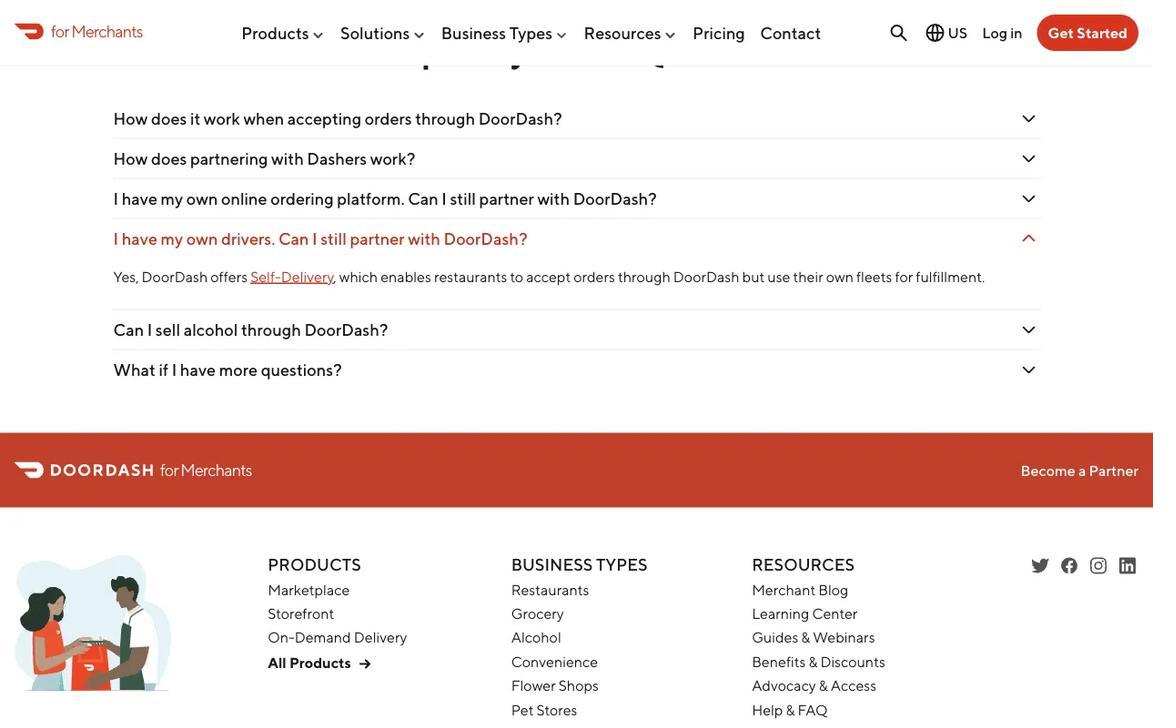 Task type: describe. For each thing, give the bounding box(es) containing it.
merchant
[[752, 581, 816, 598]]

2 chevron down image from the top
[[1019, 147, 1041, 169]]

log
[[983, 24, 1008, 41]]

1 horizontal spatial still
[[450, 188, 476, 208]]

work
[[204, 108, 240, 128]]

resources link
[[584, 16, 678, 50]]

what
[[113, 360, 156, 379]]

enables
[[381, 268, 432, 285]]

guides & webinars link
[[752, 629, 876, 646]]

i have my own online ordering platform. can i still partner with doordash?
[[113, 188, 657, 208]]

a
[[1079, 462, 1087, 479]]

1 horizontal spatial for merchants
[[160, 460, 252, 480]]

have for i have my own drivers. can i still partner with doordash?
[[122, 228, 158, 248]]

0 horizontal spatial partner
[[350, 228, 405, 248]]

types for business types
[[510, 23, 553, 42]]

on-
[[268, 629, 295, 646]]

become
[[1021, 462, 1076, 479]]

2 vertical spatial products
[[290, 654, 351, 671]]

asked
[[535, 31, 630, 70]]

convenience
[[512, 653, 599, 670]]

0 vertical spatial through
[[416, 108, 475, 128]]

self-delivery link
[[251, 268, 334, 285]]

marketplace storefront on-demand delivery
[[268, 581, 407, 646]]

0 vertical spatial for
[[51, 21, 69, 41]]

my for online
[[161, 188, 183, 208]]

yes,
[[113, 268, 139, 285]]

convenience link
[[512, 653, 599, 670]]

marketplace link
[[268, 581, 350, 598]]

drivers.
[[221, 228, 275, 248]]

stores
[[537, 701, 578, 718]]

pricing
[[693, 23, 746, 42]]

1 horizontal spatial for
[[160, 460, 178, 480]]

2 vertical spatial own
[[827, 268, 854, 285]]

facebook link
[[1059, 555, 1081, 577]]

chevron down image for can i sell alcohol through doordash?
[[1019, 319, 1041, 340]]

fleets
[[857, 268, 893, 285]]

chevron down image for partner
[[1019, 227, 1041, 249]]

shops
[[559, 677, 599, 694]]

pricing link
[[693, 16, 746, 50]]

benefits & discounts link
[[752, 653, 886, 670]]

delivery for demand
[[354, 629, 407, 646]]

1 horizontal spatial partner
[[480, 188, 534, 208]]

partner
[[1090, 462, 1139, 479]]

own for drivers.
[[187, 228, 218, 248]]

contact
[[761, 23, 822, 42]]

linkedin image
[[1118, 555, 1139, 577]]

yes, doordash offers self-delivery , which enables restaurants to accept orders through doordash but use their own fleets for fulfillment.
[[113, 268, 986, 285]]

0 vertical spatial for merchants
[[51, 21, 143, 41]]

business types restaurants grocery alcohol convenience flower shops pet stores
[[512, 555, 648, 718]]

& down benefits & discounts link
[[819, 677, 829, 694]]

contact link
[[761, 16, 822, 50]]

how does it work when accepting orders through doordash?
[[113, 108, 563, 128]]

chevron down image for what if i have more questions?
[[1019, 359, 1041, 381]]

can i sell alcohol through doordash?
[[113, 319, 388, 339]]

storefront link
[[268, 605, 335, 622]]

for merchants link
[[15, 19, 143, 44]]

does for partnering
[[151, 148, 187, 168]]

which
[[340, 268, 378, 285]]

faq
[[798, 701, 828, 718]]

frequently asked questions
[[359, 31, 795, 70]]

globe line image
[[925, 22, 947, 44]]

when
[[244, 108, 284, 128]]

restaurants link
[[512, 581, 590, 598]]

advocacy
[[752, 677, 817, 694]]

facebook image
[[1059, 555, 1081, 577]]

my for drivers.
[[161, 228, 183, 248]]

solutions link
[[341, 16, 427, 50]]

0 horizontal spatial merchants
[[71, 21, 143, 41]]

how does partnering with dashers work?
[[113, 148, 416, 168]]

types for business types restaurants grocery alcohol convenience flower shops pet stores
[[597, 555, 648, 574]]

pet stores link
[[512, 701, 578, 718]]

in
[[1011, 24, 1023, 41]]

discounts
[[821, 653, 886, 670]]

alcohol link
[[512, 629, 562, 646]]

twitter image
[[1030, 555, 1052, 577]]

instagram link
[[1088, 555, 1110, 577]]

help
[[752, 701, 784, 718]]

doordash for merchants image
[[15, 555, 171, 702]]

0 horizontal spatial through
[[241, 319, 301, 339]]

1 horizontal spatial can
[[279, 228, 309, 248]]

business types
[[442, 23, 553, 42]]

solutions
[[341, 23, 410, 42]]

does for it
[[151, 108, 187, 128]]

flower
[[512, 677, 556, 694]]

2 horizontal spatial through
[[618, 268, 671, 285]]

1 horizontal spatial orders
[[574, 268, 616, 285]]

i have my own drivers. can i still partner with doordash?
[[113, 228, 528, 248]]

grocery
[[512, 605, 564, 622]]

sell
[[156, 319, 180, 339]]

business types link
[[442, 16, 569, 50]]

self-
[[251, 268, 281, 285]]

all
[[268, 654, 287, 671]]

alcohol
[[184, 319, 238, 339]]

learning
[[752, 605, 810, 622]]

1 doordash from the left
[[142, 268, 208, 285]]

it
[[190, 108, 201, 128]]

more
[[219, 360, 258, 379]]



Task type: locate. For each thing, give the bounding box(es) containing it.
1 does from the top
[[151, 108, 187, 128]]

offers
[[211, 268, 248, 285]]

restaurants
[[512, 581, 590, 598]]

1 vertical spatial delivery
[[354, 629, 407, 646]]

blog
[[819, 581, 849, 598]]

become a partner link
[[1021, 462, 1139, 479]]

my
[[161, 188, 183, 208], [161, 228, 183, 248]]

2 does from the top
[[151, 148, 187, 168]]

business right solutions link
[[442, 23, 507, 42]]

log in link
[[983, 24, 1023, 41]]

1 horizontal spatial delivery
[[354, 629, 407, 646]]

2 vertical spatial can
[[113, 319, 144, 339]]

does left partnering
[[151, 148, 187, 168]]

2 vertical spatial with
[[408, 228, 441, 248]]

0 vertical spatial types
[[510, 23, 553, 42]]

chevron down image
[[1019, 107, 1041, 129], [1019, 147, 1041, 169], [1019, 227, 1041, 249]]

0 horizontal spatial doordash
[[142, 268, 208, 285]]

0 vertical spatial does
[[151, 108, 187, 128]]

fulfillment.
[[917, 268, 986, 285]]

questions
[[637, 31, 795, 70]]

3 chevron down image from the top
[[1019, 227, 1041, 249]]

2 horizontal spatial can
[[408, 188, 439, 208]]

2 vertical spatial have
[[180, 360, 216, 379]]

0 vertical spatial delivery
[[281, 268, 334, 285]]

chevron down image for doordash?
[[1019, 107, 1041, 129]]

own for online
[[187, 188, 218, 208]]

1 vertical spatial have
[[122, 228, 158, 248]]

& left faq
[[786, 701, 795, 718]]

alcohol
[[512, 629, 562, 646]]

2 how from the top
[[113, 148, 148, 168]]

1 vertical spatial chevron down image
[[1019, 147, 1041, 169]]

my left the online
[[161, 188, 183, 208]]

0 horizontal spatial types
[[510, 23, 553, 42]]

0 vertical spatial with
[[272, 148, 304, 168]]

0 vertical spatial products
[[241, 23, 309, 42]]

1 horizontal spatial resources
[[752, 555, 855, 574]]

0 vertical spatial business
[[442, 23, 507, 42]]

0 vertical spatial still
[[450, 188, 476, 208]]

1 how from the top
[[113, 108, 148, 128]]

1 vertical spatial with
[[538, 188, 570, 208]]

chevron down image for i have my own online ordering platform. can i still partner with doordash?
[[1019, 187, 1041, 209]]

learning center link
[[752, 605, 858, 622]]

how
[[113, 108, 148, 128], [113, 148, 148, 168]]

can left sell
[[113, 319, 144, 339]]

1 chevron down image from the top
[[1019, 187, 1041, 209]]

with up yes, doordash offers self-delivery , which enables restaurants to accept orders through doordash but use their own fleets for fulfillment.
[[538, 188, 570, 208]]

1 vertical spatial business
[[512, 555, 593, 574]]

instagram image
[[1088, 555, 1110, 577]]

for
[[51, 21, 69, 41], [896, 268, 914, 285], [160, 460, 178, 480]]

0 horizontal spatial delivery
[[281, 268, 334, 285]]

products inside products link
[[241, 23, 309, 42]]

business up restaurants link
[[512, 555, 593, 574]]

,
[[334, 268, 337, 285]]

use
[[768, 268, 791, 285]]

started
[[1078, 24, 1128, 41]]

webinars
[[814, 629, 876, 646]]

with up enables
[[408, 228, 441, 248]]

their
[[794, 268, 824, 285]]

0 vertical spatial my
[[161, 188, 183, 208]]

can down work?
[[408, 188, 439, 208]]

1 horizontal spatial with
[[408, 228, 441, 248]]

2 horizontal spatial with
[[538, 188, 570, 208]]

2 vertical spatial for
[[160, 460, 178, 480]]

ordering
[[271, 188, 334, 208]]

2 vertical spatial chevron down image
[[1019, 359, 1041, 381]]

with up "ordering"
[[272, 148, 304, 168]]

advocacy & access link
[[752, 677, 877, 694]]

can up self-delivery link
[[279, 228, 309, 248]]

products link
[[241, 16, 326, 50]]

resources merchant blog learning center guides & webinars benefits & discounts advocacy & access help & faq
[[752, 555, 886, 718]]

delivery for self-
[[281, 268, 334, 285]]

1 vertical spatial types
[[597, 555, 648, 574]]

products down the demand
[[290, 654, 351, 671]]

1 chevron down image from the top
[[1019, 107, 1041, 129]]

1 vertical spatial chevron down image
[[1019, 319, 1041, 340]]

linkedin link
[[1118, 555, 1139, 577]]

can
[[408, 188, 439, 208], [279, 228, 309, 248], [113, 319, 144, 339]]

partnering
[[190, 148, 268, 168]]

but
[[743, 268, 765, 285]]

still up the restaurants on the top
[[450, 188, 476, 208]]

1 vertical spatial for merchants
[[160, 460, 252, 480]]

with
[[272, 148, 304, 168], [538, 188, 570, 208], [408, 228, 441, 248]]

arrow right image
[[354, 654, 376, 675]]

1 vertical spatial orders
[[574, 268, 616, 285]]

delivery
[[281, 268, 334, 285], [354, 629, 407, 646]]

get started button
[[1038, 15, 1139, 51]]

log in
[[983, 24, 1023, 41]]

0 vertical spatial resources
[[584, 23, 662, 42]]

merchant blog link
[[752, 581, 849, 598]]

1 vertical spatial my
[[161, 228, 183, 248]]

0 vertical spatial partner
[[480, 188, 534, 208]]

1 vertical spatial how
[[113, 148, 148, 168]]

2 vertical spatial chevron down image
[[1019, 227, 1041, 249]]

partner down platform.
[[350, 228, 405, 248]]

1 vertical spatial products
[[268, 555, 361, 574]]

0 horizontal spatial for
[[51, 21, 69, 41]]

still
[[450, 188, 476, 208], [321, 228, 347, 248]]

resources
[[584, 23, 662, 42], [752, 555, 855, 574]]

0 vertical spatial own
[[187, 188, 218, 208]]

own
[[187, 188, 218, 208], [187, 228, 218, 248], [827, 268, 854, 285]]

through
[[416, 108, 475, 128], [618, 268, 671, 285], [241, 319, 301, 339]]

&
[[802, 629, 811, 646], [809, 653, 818, 670], [819, 677, 829, 694], [786, 701, 795, 718]]

chevron down image
[[1019, 187, 1041, 209], [1019, 319, 1041, 340], [1019, 359, 1041, 381]]

work?
[[370, 148, 416, 168]]

1 vertical spatial resources
[[752, 555, 855, 574]]

1 vertical spatial still
[[321, 228, 347, 248]]

get started
[[1049, 24, 1128, 41]]

1 vertical spatial merchants
[[181, 460, 252, 480]]

0 horizontal spatial for merchants
[[51, 21, 143, 41]]

orders right accept
[[574, 268, 616, 285]]

types inside business types restaurants grocery alcohol convenience flower shops pet stores
[[597, 555, 648, 574]]

0 vertical spatial can
[[408, 188, 439, 208]]

resources for resources merchant blog learning center guides & webinars benefits & discounts advocacy & access help & faq
[[752, 555, 855, 574]]

2 my from the top
[[161, 228, 183, 248]]

doordash
[[142, 268, 208, 285], [674, 268, 740, 285]]

online
[[221, 188, 267, 208]]

0 horizontal spatial still
[[321, 228, 347, 248]]

doordash?
[[479, 108, 563, 128], [573, 188, 657, 208], [444, 228, 528, 248], [305, 319, 388, 339]]

2 chevron down image from the top
[[1019, 319, 1041, 340]]

have for i have my own online ordering platform. can i still partner with doordash?
[[122, 188, 158, 208]]

1 horizontal spatial merchants
[[181, 460, 252, 480]]

resources for resources
[[584, 23, 662, 42]]

1 horizontal spatial business
[[512, 555, 593, 574]]

types
[[510, 23, 553, 42], [597, 555, 648, 574]]

0 horizontal spatial business
[[442, 23, 507, 42]]

twitter link
[[1030, 555, 1052, 577]]

& down the guides & webinars link
[[809, 653, 818, 670]]

dashers
[[307, 148, 367, 168]]

own left drivers.
[[187, 228, 218, 248]]

on-demand delivery link
[[268, 629, 407, 646]]

own right 'their'
[[827, 268, 854, 285]]

center
[[813, 605, 858, 622]]

still up ,
[[321, 228, 347, 248]]

platform.
[[337, 188, 405, 208]]

0 vertical spatial have
[[122, 188, 158, 208]]

what if i have more questions?
[[113, 360, 342, 379]]

does left it
[[151, 108, 187, 128]]

become a partner
[[1021, 462, 1139, 479]]

orders up work?
[[365, 108, 412, 128]]

0 horizontal spatial can
[[113, 319, 144, 339]]

my left drivers.
[[161, 228, 183, 248]]

access
[[831, 677, 877, 694]]

all products
[[268, 654, 351, 671]]

frequently
[[359, 31, 528, 70]]

1 vertical spatial does
[[151, 148, 187, 168]]

own left the online
[[187, 188, 218, 208]]

1 vertical spatial can
[[279, 228, 309, 248]]

doordash left "but"
[[674, 268, 740, 285]]

how for how does partnering with dashers work?
[[113, 148, 148, 168]]

doordash right yes,
[[142, 268, 208, 285]]

1 vertical spatial through
[[618, 268, 671, 285]]

& down learning center link
[[802, 629, 811, 646]]

0 horizontal spatial resources
[[584, 23, 662, 42]]

benefits
[[752, 653, 806, 670]]

pet
[[512, 701, 534, 718]]

us
[[949, 24, 968, 41]]

2 doordash from the left
[[674, 268, 740, 285]]

1 horizontal spatial through
[[416, 108, 475, 128]]

2 horizontal spatial for
[[896, 268, 914, 285]]

1 horizontal spatial doordash
[[674, 268, 740, 285]]

delivery down i have my own drivers. can i still partner with doordash?
[[281, 268, 334, 285]]

0 vertical spatial how
[[113, 108, 148, 128]]

partner up to
[[480, 188, 534, 208]]

orders
[[365, 108, 412, 128], [574, 268, 616, 285]]

business inside business types restaurants grocery alcohol convenience flower shops pet stores
[[512, 555, 593, 574]]

2 vertical spatial through
[[241, 319, 301, 339]]

demand
[[295, 629, 351, 646]]

products up marketplace link
[[268, 555, 361, 574]]

products up 'when'
[[241, 23, 309, 42]]

restaurants
[[434, 268, 508, 285]]

business for business types restaurants grocery alcohol convenience flower shops pet stores
[[512, 555, 593, 574]]

business for business types
[[442, 23, 507, 42]]

1 my from the top
[[161, 188, 183, 208]]

1 horizontal spatial types
[[597, 555, 648, 574]]

resources inside resources merchant blog learning center guides & webinars benefits & discounts advocacy & access help & faq
[[752, 555, 855, 574]]

delivery inside marketplace storefront on-demand delivery
[[354, 629, 407, 646]]

0 vertical spatial chevron down image
[[1019, 107, 1041, 129]]

questions?
[[261, 360, 342, 379]]

0 vertical spatial chevron down image
[[1019, 187, 1041, 209]]

1 vertical spatial for
[[896, 268, 914, 285]]

how for how does it work when accepting orders through doordash?
[[113, 108, 148, 128]]

get
[[1049, 24, 1075, 41]]

does
[[151, 108, 187, 128], [151, 148, 187, 168]]

guides
[[752, 629, 799, 646]]

have
[[122, 188, 158, 208], [122, 228, 158, 248], [180, 360, 216, 379]]

flower shops link
[[512, 677, 599, 694]]

0 horizontal spatial with
[[272, 148, 304, 168]]

marketplace
[[268, 581, 350, 598]]

1 vertical spatial partner
[[350, 228, 405, 248]]

delivery up the arrow right icon
[[354, 629, 407, 646]]

0 vertical spatial orders
[[365, 108, 412, 128]]

1 vertical spatial own
[[187, 228, 218, 248]]

storefront
[[268, 605, 335, 622]]

business
[[442, 23, 507, 42], [512, 555, 593, 574]]

0 vertical spatial merchants
[[71, 21, 143, 41]]

3 chevron down image from the top
[[1019, 359, 1041, 381]]

0 horizontal spatial orders
[[365, 108, 412, 128]]

accepting
[[288, 108, 362, 128]]



Task type: vqa. For each thing, say whether or not it's contained in the screenshot.
store
no



